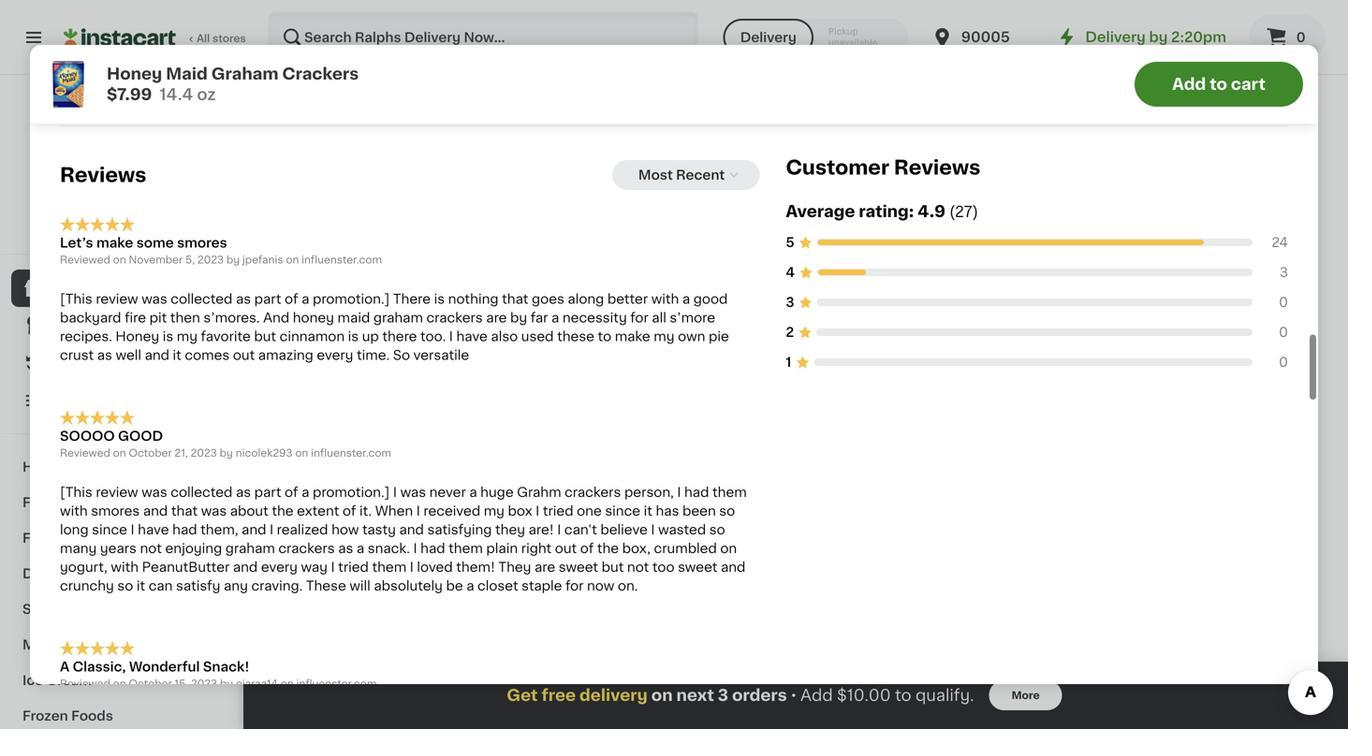 Task type: describe. For each thing, give the bounding box(es) containing it.
necessity
[[562, 311, 627, 324]]

2 horizontal spatial my
[[654, 330, 675, 343]]

honey maid graham crackers $7.99 14.4 oz
[[107, 66, 359, 103]]

are inside [this review was collected as part of a promotion.] there is nothing that goes along better with a good backyard fire pit then s'mores. and honey maid graham crackers are by far a necessity for all s'more recipes.  honey is my favorite but cinnamon is up there too.  i have also used these to make my own pie crust as well and it comes out amazing every time.  so versatile
[[486, 311, 507, 324]]

tab.
[[163, 70, 188, 83]]

more button
[[989, 681, 1062, 711]]

lists link
[[11, 382, 227, 419]]

all inside popup button
[[1133, 105, 1149, 118]]

of left it.
[[343, 505, 356, 518]]

2 horizontal spatial crackers
[[565, 486, 621, 499]]

2 horizontal spatial cream
[[1226, 354, 1270, 367]]

how inside the % daily value (dv) tells you how much a nutrient in a serving of food contributes to a daily diet. 2,000 calories a day is used for general nutrition advice.
[[1152, 55, 1174, 66]]

on inside treatment tracker modal dialog
[[651, 688, 673, 703]]

flap
[[372, 70, 398, 83]]

average rating: 4.9 (27)
[[786, 204, 978, 220]]

used inside [this review was collected as part of a promotion.] there is nothing that goes along better with a good backyard fire pit then s'mores. and honey maid graham crackers are by far a necessity for all s'more recipes.  honey is my favorite but cinnamon is up there too.  i have also used these to make my own pie crust as well and it comes out amazing every time.  so versatile
[[521, 330, 554, 343]]

buy
[[52, 357, 79, 370]]

a left huge
[[469, 486, 477, 499]]

and up any
[[233, 561, 258, 574]]

snack!
[[203, 660, 249, 673]]

never
[[429, 486, 466, 499]]

collected for s'mores.
[[171, 293, 233, 306]]

sour inside r.w. knudsen family hampshire 100% natural sour cream
[[854, 391, 884, 404]]

holiday link
[[11, 449, 227, 485]]

was up 'when'
[[400, 486, 426, 499]]

soooo
[[60, 430, 115, 443]]

frozen
[[22, 710, 68, 723]]

$ for r.w. knudsen family hampshire 100% natural sour cream
[[807, 330, 814, 340]]

is left up
[[348, 330, 359, 343]]

contributes
[[1065, 68, 1126, 78]]

with inside [this review was collected as part of a promotion.] there is nothing that goes along better with a good backyard fire pit then s'mores. and honey maid graham crackers are by far a necessity for all s'more recipes.  honey is my favorite but cinnamon is up there too.  i have also used these to make my own pie crust as well and it comes out amazing every time.  so versatile
[[651, 293, 679, 306]]

these
[[557, 330, 594, 343]]

have inside [this review was collected as part of a promotion.] there is nothing that goes along better with a good backyard fire pit then s'mores. and honey maid graham crackers are by far a necessity for all s'more recipes.  honey is my favorite but cinnamon is up there too.  i have also used these to make my own pie crust as well and it comes out amazing every time.  so versatile
[[456, 330, 488, 343]]

it left can
[[137, 579, 145, 593]]

all inside [this review was collected as part of a promotion.] there is nothing that goes along better with a good backyard fire pit then s'mores. and honey maid graham crackers are by far a necessity for all s'more recipes.  honey is my favorite but cinnamon is up there too.  i have also used these to make my own pie crust as well and it comes out amazing every time.  so versatile
[[652, 311, 666, 324]]

it right buy
[[82, 357, 91, 370]]

1 horizontal spatial sour
[[1192, 354, 1223, 367]]

realized
[[277, 523, 328, 536]]

2 vertical spatial so
[[117, 579, 133, 593]]

on up shop "link"
[[113, 255, 126, 265]]

1 horizontal spatial eligible
[[1026, 27, 1075, 40]]

[this for [this review was collected as part of a promotion.] i was never a huge grahm crackers person, i had them with smores and that was about the extent of it. when i received my box i tried one since it has been so long since i have had them, and i realized how tasty and satisfying they are! i can't believe i wasted so many years not enjoying graham crackers as a snack. i had them plain right out of the box, crumbled on yogurt, with peanutbutter and every way i tried them i loved them! they are sweet but not too sweet and crunchy so it can satisfy any craving. these will absolutely be a closet staple for now on.
[[60, 486, 92, 499]]

3 up daisy
[[1162, 329, 1175, 348]]

collected for that
[[171, 486, 233, 499]]

but inside [this review was collected as part of a promotion.] i was never a huge grahm crackers person, i had them with smores and that was about the extent of it. when i received my box i tried one since it has been so long since i have had them, and i realized how tasty and satisfying they are! i can't believe i wasted so many years not enjoying graham crackers as a snack. i had them plain right out of the box, crumbled on yogurt, with peanutbutter and every way i tried them i loved them! they are sweet but not too sweet and crunchy so it can satisfy any craving. these will absolutely be a closet staple for now on.
[[602, 561, 624, 574]]

every inside [this review was collected as part of a promotion.] there is nothing that goes along better with a good backyard fire pit then s'mores. and honey maid graham crackers are by far a necessity for all s'more recipes.  honey is my favorite but cinnamon is up there too.  i have also used these to make my own pie crust as well and it comes out amazing every time.  so versatile
[[317, 349, 353, 362]]

$ for kroger® 99% fat free chicken broth
[[285, 330, 291, 340]]

1 sweet from the left
[[559, 561, 598, 574]]

on right ciaraa14 on the bottom left of page
[[281, 679, 294, 689]]

frozen foods
[[22, 710, 113, 723]]

90005 button
[[931, 11, 1044, 64]]

0 horizontal spatial 5
[[786, 236, 794, 249]]

foods
[[71, 710, 113, 723]]

to inside button
[[1210, 76, 1227, 92]]

0 for 3
[[1279, 296, 1288, 309]]

snacks & candy link
[[11, 592, 227, 627]]

a right far at the left of the page
[[551, 311, 559, 324]]

1 add button from the left
[[710, 165, 783, 199]]

that inside [this review was collected as part of a promotion.] there is nothing that goes along better with a good backyard fire pit then s'mores. and honey maid graham crackers are by far a necessity for all s'more recipes.  honey is my favorite but cinnamon is up there too.  i have also used these to make my own pie crust as well and it comes out amazing every time.  so versatile
[[502, 293, 528, 306]]

item carousel region containing kosher
[[281, 540, 1311, 729]]

dairy
[[22, 567, 59, 580]]

2 vertical spatial them
[[372, 561, 406, 574]]

see eligible items button inside the item carousel region
[[629, 465, 788, 497]]

my inside [this review was collected as part of a promotion.] i was never a huge grahm crackers person, i had them with smores and that was about the extent of it. when i received my box i tried one since it has been so long since i have had them, and i realized how tasty and satisfying they are! i can't believe i wasted so many years not enjoying graham crackers as a snack. i had them plain right out of the box, crumbled on yogurt, with peanutbutter and every way i tried them i loved them! they are sweet but not too sweet and crunchy so it can satisfy any craving. these will absolutely be a closet staple for now on.
[[484, 505, 505, 518]]

get
[[507, 688, 538, 703]]

3 up canada
[[466, 329, 479, 348]]

are!
[[529, 523, 554, 536]]

$7.99
[[107, 87, 152, 103]]

1 vertical spatial since
[[92, 523, 127, 536]]

promotion.] for graham
[[313, 293, 390, 306]]

1 horizontal spatial reviews
[[894, 158, 980, 178]]

i left realized
[[270, 523, 273, 536]]

long
[[60, 523, 89, 536]]

add right recent
[[746, 176, 773, 189]]

i right 'when'
[[416, 505, 420, 518]]

nutrition
[[1158, 80, 1202, 90]]

1 vertical spatial had
[[172, 523, 197, 536]]

add to cart
[[1172, 76, 1266, 92]]

1 horizontal spatial see eligible items button
[[977, 18, 1136, 49]]

i right box
[[536, 505, 539, 518]]

by inside let's make some smores reviewed on november 5, 2023 by jpefanis on influenster.com
[[226, 255, 240, 265]]

2:20pm
[[1171, 30, 1226, 44]]

delivery button
[[723, 19, 813, 56]]

out inside [this review was collected as part of a promotion.] there is nothing that goes along better with a good backyard fire pit then s'mores. and honey maid graham crackers are by far a necessity for all s'more recipes.  honey is my favorite but cinnamon is up there too.  i have also used these to make my own pie crust as well and it comes out amazing every time.  so versatile
[[233, 349, 255, 362]]

make inside [this review was collected as part of a promotion.] there is nothing that goes along better with a good backyard fire pit then s'mores. and honey maid graham crackers are by far a necessity for all s'more recipes.  honey is my favorite but cinnamon is up there too.  i have also used these to make my own pie crust as well and it comes out amazing every time.  so versatile
[[615, 330, 650, 343]]

and right flap on the top left of the page
[[401, 70, 426, 83]]

product group containing 7
[[629, 160, 788, 497]]

honey inside honey maid graham crackers $7.99 14.4 oz
[[107, 66, 162, 82]]

0 horizontal spatial with
[[60, 505, 88, 518]]

was up them,
[[201, 505, 227, 518]]

100% inside r.w. knudsen family hampshire 100% natural sour cream
[[878, 372, 914, 385]]

ice cream link
[[11, 663, 227, 698]]

part for honey
[[254, 293, 281, 306]]

seafood
[[74, 638, 131, 652]]

0 horizontal spatial my
[[177, 330, 198, 343]]

buy it again
[[52, 357, 132, 370]]

instacart logo image
[[64, 26, 176, 49]]

view for all
[[1098, 105, 1130, 118]]

on down classic,
[[113, 679, 126, 689]]

honey
[[293, 311, 334, 324]]

was down holiday link
[[142, 486, 167, 499]]

received
[[424, 505, 480, 518]]

1 inside the item carousel region
[[291, 329, 300, 348]]

90005
[[961, 30, 1010, 44]]

2 sweet from the left
[[678, 561, 717, 574]]

out inside [this review was collected as part of a promotion.] i was never a huge grahm crackers person, i had them with smores and that was about the extent of it. when i received my box i tried one since it has been so long since i have had them, and i realized how tasty and satisfying they are! i can't believe i wasted so many years not enjoying graham crackers as a snack. i had them plain right out of the box, crumbled on yogurt, with peanutbutter and every way i tried them i loved them! they are sweet but not too sweet and crunchy so it can satisfy any craving. these will absolutely be a closet staple for now on.
[[555, 542, 577, 555]]

value
[[1047, 55, 1076, 66]]

1 horizontal spatial 1
[[786, 356, 791, 369]]

food
[[1039, 68, 1063, 78]]

vegetables
[[63, 496, 140, 509]]

0 for 2
[[1279, 326, 1288, 339]]

most recent
[[638, 169, 725, 182]]

diet.
[[1179, 68, 1202, 78]]

free
[[542, 688, 576, 703]]

item carousel region containing 1
[[281, 92, 1311, 525]]

i right are!
[[557, 523, 561, 536]]

for inside the % daily value (dv) tells you how much a nutrient in a serving of food contributes to a daily diet. 2,000 calories a day is used for general nutrition advice.
[[1098, 80, 1113, 90]]

2 vertical spatial cream
[[47, 674, 92, 687]]

customer
[[786, 158, 889, 178]]

influenster.com inside soooo good reviewed on october 21, 2023 by nicolek293 on influenster.com
[[311, 448, 391, 458]]

99 for 7
[[653, 330, 668, 340]]

and inside [this review was collected as part of a promotion.] there is nothing that goes along better with a good backyard fire pit then s'mores. and honey maid graham crackers are by far a necessity for all s'more recipes.  honey is my favorite but cinnamon is up there too.  i have also used these to make my own pie crust as well and it comes out amazing every time.  so versatile
[[145, 349, 169, 362]]

fire
[[125, 311, 146, 324]]

been
[[682, 505, 716, 518]]

as up the s'mores.
[[236, 293, 251, 306]]

own
[[678, 330, 705, 343]]

s'more
[[670, 311, 715, 324]]

& for snacks
[[75, 603, 86, 616]]

eligible inside the item carousel region
[[678, 475, 727, 488]]

0 horizontal spatial crackers
[[278, 542, 335, 555]]

every inside [this review was collected as part of a promotion.] i was never a huge grahm crackers person, i had them with smores and that was about the extent of it. when i received my box i tried one since it has been so long since i have had them, and i realized how tasty and satisfying they are! i can't believe i wasted so many years not enjoying graham crackers as a snack. i had them plain right out of the box, crumbled on yogurt, with peanutbutter and every way i tried them i loved them! they are sweet but not too sweet and crunchy so it can satisfy any craving. these will absolutely be a closet staple for now on.
[[261, 561, 298, 574]]

goes
[[532, 293, 564, 306]]

0 vertical spatial them
[[712, 486, 747, 499]]

pie
[[709, 330, 729, 343]]

it down the person,
[[644, 505, 652, 518]]

a right 'in'
[[1273, 55, 1280, 66]]

2 to from the left
[[191, 70, 206, 83]]

it inside [this review was collected as part of a promotion.] there is nothing that goes along better with a good backyard fire pit then s'mores. and honey maid graham crackers are by far a necessity for all s'more recipes.  honey is my favorite but cinnamon is up there too.  i have also used these to make my own pie crust as well and it comes out amazing every time.  so versatile
[[173, 349, 181, 362]]

influenster.com for smores
[[302, 255, 382, 265]]

spend
[[983, 356, 1017, 366]]

0 vertical spatial so
[[719, 505, 735, 518]]

as up will
[[338, 542, 353, 555]]

i up 'has'
[[677, 486, 681, 499]]

all stores link
[[64, 11, 247, 64]]

0 horizontal spatial the
[[272, 505, 294, 518]]

used inside the % daily value (dv) tells you how much a nutrient in a serving of food contributes to a daily diet. 2,000 calories a day is used for general nutrition advice.
[[1070, 80, 1096, 90]]

maid
[[337, 311, 370, 324]]

enjoying
[[165, 542, 222, 555]]

2023 for smores
[[197, 255, 224, 265]]

much
[[1176, 55, 1206, 66]]

grahm
[[517, 486, 561, 499]]

candy
[[89, 603, 133, 616]]

policy
[[131, 208, 164, 219]]

all
[[197, 33, 210, 44]]

graham inside [this review was collected as part of a promotion.] there is nothing that goes along better with a good backyard fire pit then s'mores. and honey maid graham crackers are by far a necessity for all s'more recipes.  honey is my favorite but cinnamon is up there too.  i have also used these to make my own pie crust as well and it comes out amazing every time.  so versatile
[[373, 311, 423, 324]]

is down 'pit'
[[163, 330, 173, 343]]

a up s'more
[[682, 293, 690, 306]]

i inside [this review was collected as part of a promotion.] there is nothing that goes along better with a good backyard fire pit then s'mores. and honey maid graham crackers are by far a necessity for all s'more recipes.  honey is my favorite but cinnamon is up there too.  i have also used these to make my own pie crust as well and it comes out amazing every time.  so versatile
[[449, 330, 453, 343]]

review for fire
[[96, 293, 138, 306]]

1 vertical spatial so
[[709, 523, 725, 536]]

1 to from the left
[[60, 70, 75, 83]]

0 vertical spatial see
[[997, 27, 1023, 40]]

is right there
[[434, 293, 445, 306]]

on right jpefanis
[[286, 255, 299, 265]]

$5
[[1073, 356, 1086, 366]]

5,
[[185, 255, 195, 265]]

see eligible items inside the item carousel region
[[649, 475, 768, 488]]

time.
[[357, 349, 390, 362]]

1 horizontal spatial with
[[111, 561, 139, 574]]

holiday
[[22, 461, 75, 474]]

i right believe
[[651, 523, 655, 536]]

ale
[[584, 354, 605, 367]]

0 horizontal spatial tried
[[338, 561, 369, 574]]

69 for daisy
[[1177, 330, 1191, 340]]

all stores
[[197, 33, 246, 44]]

0 vertical spatial tried
[[543, 505, 573, 518]]

crumbled
[[654, 542, 717, 555]]

satisfaction
[[79, 227, 142, 237]]

nicolek293
[[236, 448, 293, 458]]

$ 7 99
[[633, 329, 668, 348]]

for inside [this review was collected as part of a promotion.] there is nothing that goes along better with a good backyard fire pit then s'mores. and honey maid graham crackers are by far a necessity for all s'more recipes.  honey is my favorite but cinnamon is up there too.  i have also used these to make my own pie crust as well and it comes out amazing every time.  so versatile
[[630, 311, 648, 324]]

extent
[[297, 505, 339, 518]]

box,
[[622, 542, 651, 555]]

spend $20, save $5
[[983, 356, 1086, 366]]

1 vertical spatial not
[[627, 561, 649, 574]]

0 horizontal spatial reviews
[[60, 165, 146, 185]]

you
[[1130, 55, 1149, 66]]

of up extent
[[285, 486, 298, 499]]

fresh for fresh fruit
[[22, 532, 60, 545]]

by up 'you'
[[1149, 30, 1168, 44]]

by inside [this review was collected as part of a promotion.] there is nothing that goes along better with a good backyard fire pit then s'mores. and honey maid graham crackers are by far a necessity for all s'more recipes.  honey is my favorite but cinnamon is up there too.  i have also used these to make my own pie crust as well and it comes out amazing every time.  so versatile
[[510, 311, 527, 324]]

in
[[1261, 55, 1271, 66]]

then
[[170, 311, 200, 324]]

on down the good
[[113, 448, 126, 458]]

of inside the % daily value (dv) tells you how much a nutrient in a serving of food contributes to a daily diet. 2,000 calories a day is used for general nutrition advice.
[[1025, 68, 1036, 78]]

3 up "r.w."
[[814, 329, 827, 348]]

family
[[896, 354, 939, 367]]

delivery for delivery
[[740, 31, 797, 44]]

$ for daisy sour cream
[[1155, 330, 1162, 340]]

maid
[[166, 66, 208, 82]]

on right nicolek293
[[295, 448, 308, 458]]

as up about
[[236, 486, 251, 499]]

and right too
[[721, 561, 746, 574]]

1 horizontal spatial had
[[420, 542, 445, 555]]

(10+)
[[1152, 105, 1185, 118]]

& for meat
[[60, 638, 71, 652]]

$ 5 99
[[981, 329, 1017, 348]]

[this for [this review was collected as part of a promotion.] there is nothing that goes along better with a good backyard fire pit then s'mores. and honey maid graham crackers are by far a necessity for all s'more recipes.  honey is my favorite but cinnamon is up there too.  i have also used these to make my own pie crust as well and it comes out amazing every time.  so versatile
[[60, 293, 92, 306]]

that inside [this review was collected as part of a promotion.] i was never a huge grahm crackers person, i had them with smores and that was about the extent of it. when i received my box i tried one since it has been so long since i have had them, and i realized how tasty and satisfying they are! i can't believe i wasted so many years not enjoying graham crackers as a snack. i had them plain right out of the box, crumbled on yogurt, with peanutbutter and every way i tried them i loved them! they are sweet but not too sweet and crunchy so it can satisfy any craving. these will absolutely be a closet staple for now on.
[[171, 505, 198, 518]]

well
[[116, 349, 141, 362]]

see inside the item carousel region
[[649, 475, 675, 488]]

[this review was collected as part of a promotion.] i was never a huge grahm crackers person, i had them with smores and that was about the extent of it. when i received my box i tried one since it has been so long since i have had them, and i realized how tasty and satisfying they are! i can't believe i wasted so many years not enjoying graham crackers as a snack. i had them plain right out of the box, crumbled on yogurt, with peanutbutter and every way i tried them i loved them! they are sweet but not too sweet and crunchy so it can satisfy any craving. these will absolutely be a closet staple for now on.
[[60, 486, 747, 593]]

serving
[[984, 68, 1023, 78]]

0 inside the 0 button
[[1296, 31, 1306, 44]]

fresh vegetables
[[22, 496, 140, 509]]

plain
[[486, 542, 518, 555]]

99%
[[336, 354, 365, 367]]

and down 'when'
[[399, 523, 424, 536]]

a down tasty
[[357, 542, 364, 555]]

orders
[[732, 688, 787, 703]]

2 horizontal spatial had
[[684, 486, 709, 499]]

(dv)
[[1079, 55, 1102, 66]]



Task type: vqa. For each thing, say whether or not it's contained in the screenshot.
'$10.00'
yes



Task type: locate. For each thing, give the bounding box(es) containing it.
view pricing policy 100% satisfaction guarantee
[[48, 208, 198, 237]]

influenster.com right ciaraa14 on the bottom left of page
[[296, 679, 377, 689]]

cinnamon
[[280, 330, 345, 343]]

up
[[362, 330, 379, 343]]

1 horizontal spatial $ 3 69
[[1155, 329, 1191, 348]]

october inside a classic, wonderful snack! reviewed on october 15, 2023 by ciaraa14 on influenster.com
[[129, 679, 172, 689]]

collected inside [this review was collected as part of a promotion.] there is nothing that goes along better with a good backyard fire pit then s'mores. and honey maid graham crackers are by far a necessity for all s'more recipes.  honey is my favorite but cinnamon is up there too.  i have also used these to make my own pie crust as well and it comes out amazing every time.  so versatile
[[171, 293, 233, 306]]

dairy & eggs
[[22, 567, 110, 580]]

2 vertical spatial influenster.com
[[296, 679, 377, 689]]

1 vertical spatial used
[[521, 330, 554, 343]]

for inside [this review was collected as part of a promotion.] i was never a huge grahm crackers person, i had them with smores and that was about the extent of it. when i received my box i tried one since it has been so long since i have had them, and i realized how tasty and satisfying they are! i can't believe i wasted so many years not enjoying graham crackers as a snack. i had them plain right out of the box, crumbled on yogurt, with peanutbutter and every way i tried them i loved them! they are sweet but not too sweet and crunchy so it can satisfy any craving. these will absolutely be a closet staple for now on.
[[565, 579, 584, 593]]

100% down family
[[878, 372, 914, 385]]

4
[[786, 266, 795, 279]]

there
[[382, 330, 417, 343]]

1 vertical spatial review
[[96, 486, 138, 499]]

0 horizontal spatial see eligible items
[[649, 475, 768, 488]]

i
[[449, 330, 453, 343], [393, 486, 397, 499], [677, 486, 681, 499], [416, 505, 420, 518], [536, 505, 539, 518], [131, 523, 134, 536], [270, 523, 273, 536], [557, 523, 561, 536], [651, 523, 655, 536], [413, 542, 417, 555], [331, 561, 335, 574], [410, 561, 414, 574]]

and down about
[[242, 523, 266, 536]]

2 69 from the left
[[1177, 330, 1191, 340]]

graham inside [this review was collected as part of a promotion.] i was never a huge grahm crackers person, i had them with smores and that was about the extent of it. when i received my box i tried one since it has been so long since i have had them, and i realized how tasty and satisfying they are! i can't believe i wasted so many years not enjoying graham crackers as a snack. i had them plain right out of the box, crumbled on yogurt, with peanutbutter and every way i tried them i loved them! they are sweet but not too sweet and crunchy so it can satisfy any craving. these will absolutely be a closet staple for now on.
[[225, 542, 275, 555]]

2 $ 3 69 from the left
[[1155, 329, 1191, 348]]

versatile
[[413, 349, 469, 362]]

that up enjoying
[[171, 505, 198, 518]]

most
[[638, 169, 673, 182]]

1 horizontal spatial see eligible items
[[997, 27, 1117, 40]]

1 horizontal spatial 100%
[[878, 372, 914, 385]]

0 for 1
[[1279, 356, 1288, 369]]

service type group
[[723, 19, 909, 56]]

0 horizontal spatial cream
[[47, 674, 92, 687]]

99 inside $ 5 99
[[1003, 330, 1017, 340]]

2 collected from the top
[[171, 486, 233, 499]]

of down daily
[[1025, 68, 1036, 78]]

it left comes
[[173, 349, 181, 362]]

general
[[1116, 80, 1155, 90]]

reviewed down let's
[[60, 255, 110, 265]]

soooo good reviewed on october 21, 2023 by nicolek293 on influenster.com
[[60, 430, 391, 458]]

0 vertical spatial 5
[[786, 236, 794, 249]]

for left the now
[[565, 579, 584, 593]]

0 horizontal spatial all
[[652, 311, 666, 324]]

0 horizontal spatial but
[[254, 330, 276, 343]]

14.4
[[159, 87, 193, 103]]

see eligible items up the value
[[997, 27, 1117, 40]]

4.9
[[918, 204, 945, 220]]

add down the much
[[1172, 76, 1206, 92]]

product group containing see eligible items
[[977, 0, 1136, 70]]

add up 4.9
[[920, 176, 947, 189]]

99 inside $ 7 99
[[653, 330, 668, 340]]

ice cream
[[22, 674, 92, 687]]

part
[[254, 293, 281, 306], [254, 486, 281, 499]]

1 vertical spatial item carousel region
[[281, 540, 1311, 729]]

1 vertical spatial for
[[630, 311, 648, 324]]

add button
[[710, 165, 783, 199], [884, 165, 957, 199]]

0 vertical spatial [this
[[60, 293, 92, 306]]

3 reviewed from the top
[[60, 679, 110, 689]]

1 99 from the left
[[480, 330, 495, 340]]

1 vertical spatial collected
[[171, 486, 233, 499]]

had
[[684, 486, 709, 499], [172, 523, 197, 536], [420, 542, 445, 555]]

loved
[[417, 561, 453, 574]]

1 vertical spatial see eligible items
[[649, 475, 768, 488]]

the
[[272, 505, 294, 518], [597, 542, 619, 555]]

part inside [this review was collected as part of a promotion.] there is nothing that goes along better with a good backyard fire pit then s'mores. and honey maid graham crackers are by far a necessity for all s'more recipes.  honey is my favorite but cinnamon is up there too.  i have also used these to make my own pie crust as well and it comes out amazing every time.  so versatile
[[254, 293, 281, 306]]

to up oz
[[191, 70, 206, 83]]

along
[[568, 293, 604, 306]]

see eligible items button up the value
[[977, 18, 1136, 49]]

i up 'when'
[[393, 486, 397, 499]]

$
[[285, 330, 291, 340], [459, 330, 466, 340], [633, 330, 640, 340], [807, 330, 814, 340], [981, 330, 988, 340], [1155, 330, 1162, 340]]

1 vertical spatial influenster.com
[[311, 448, 391, 458]]

them up been
[[712, 486, 747, 499]]

0 vertical spatial promotion.]
[[313, 293, 390, 306]]

15,
[[175, 679, 188, 689]]

absolutely
[[374, 579, 443, 593]]

i up "years"
[[131, 523, 134, 536]]

0 horizontal spatial how
[[331, 523, 359, 536]]

to left close.
[[60, 70, 75, 83]]

$ 3 69 for daisy
[[1155, 329, 1191, 348]]

but
[[254, 330, 276, 343], [602, 561, 624, 574]]

to left cart
[[1210, 76, 1227, 92]]

influenster.com for snack!
[[296, 679, 377, 689]]

fresh up dairy
[[22, 532, 60, 545]]

& left eggs
[[62, 567, 73, 580]]

out down favorite
[[233, 349, 255, 362]]

0 horizontal spatial not
[[140, 542, 162, 555]]

since up "years"
[[92, 523, 127, 536]]

0 horizontal spatial 100%
[[48, 227, 76, 237]]

huge
[[480, 486, 514, 499]]

4 $ from the left
[[807, 330, 814, 340]]

0 horizontal spatial $ 3 69
[[807, 329, 843, 348]]

1 vertical spatial sour
[[854, 391, 884, 404]]

3 inside treatment tracker modal dialog
[[718, 688, 728, 703]]

2 $ from the left
[[459, 330, 466, 340]]

review inside [this review was collected as part of a promotion.] i was never a huge grahm crackers person, i had them with smores and that was about the extent of it. when i received my box i tried one since it has been so long since i have had them, and i realized how tasty and satisfying they are! i can't believe i wasted so many years not enjoying graham crackers as a snack. i had them plain right out of the box, crumbled on yogurt, with peanutbutter and every way i tried them i loved them! they are sweet but not too sweet and crunchy so it can satisfy any craving. these will absolutely be a closet staple for now on.
[[96, 486, 138, 499]]

i right the snack.
[[413, 542, 417, 555]]

reviewed for make
[[60, 255, 110, 265]]

0 horizontal spatial product group
[[629, 160, 788, 497]]

1 vertical spatial 5
[[988, 329, 1001, 348]]

make inside let's make some smores reviewed on november 5, 2023 by jpefanis on influenster.com
[[96, 236, 133, 250]]

100% inside view pricing policy 100% satisfaction guarantee
[[48, 227, 76, 237]]

99 right 7
[[653, 330, 668, 340]]

1 $ from the left
[[285, 330, 291, 340]]

for
[[1098, 80, 1113, 90], [630, 311, 648, 324], [565, 579, 584, 593]]

view pricing policy link
[[64, 206, 175, 221]]

view inside view pricing policy 100% satisfaction guarantee
[[64, 208, 89, 219]]

fresh down the holiday
[[22, 496, 60, 509]]

0 vertical spatial the
[[272, 505, 294, 518]]

i right way
[[331, 561, 335, 574]]

review up fire
[[96, 293, 138, 306]]

october
[[129, 448, 172, 458], [129, 679, 172, 689]]

graham down them,
[[225, 542, 275, 555]]

to inside the % daily value (dv) tells you how much a nutrient in a serving of food contributes to a daily diet. 2,000 calories a day is used for general nutrition advice.
[[1129, 68, 1140, 78]]

cream inside r.w. knudsen family hampshire 100% natural sour cream
[[888, 391, 931, 404]]

items inside the item carousel region
[[730, 475, 768, 488]]

1 horizontal spatial to
[[191, 70, 206, 83]]

to close. insert tab. to open: slide finger under flap and loosen gently.
[[60, 70, 522, 83]]

3
[[1280, 266, 1288, 279], [786, 296, 794, 309], [466, 329, 479, 348], [814, 329, 827, 348], [1162, 329, 1175, 348], [718, 688, 728, 703]]

1 horizontal spatial delivery
[[1085, 30, 1146, 44]]

eggs
[[76, 567, 110, 580]]

sweet up the now
[[559, 561, 598, 574]]

have inside [this review was collected as part of a promotion.] i was never a huge grahm crackers person, i had them with smores and that was about the extent of it. when i received my box i tried one since it has been so long since i have had them, and i realized how tasty and satisfying they are! i can't believe i wasted so many years not enjoying graham crackers as a snack. i had them plain right out of the box, crumbled on yogurt, with peanutbutter and every way i tried them i loved them! they are sweet but not too sweet and crunchy so it can satisfy any craving. these will absolutely be a closet staple for now on.
[[138, 523, 169, 536]]

meat
[[22, 638, 57, 652]]

snack.
[[368, 542, 410, 555]]

$ inside $ 7 99
[[633, 330, 640, 340]]

a down 'you'
[[1142, 68, 1148, 78]]

that
[[502, 293, 528, 306], [171, 505, 198, 518]]

by inside a classic, wonderful snack! reviewed on october 15, 2023 by ciaraa14 on influenster.com
[[220, 679, 233, 689]]

0 vertical spatial 100%
[[48, 227, 76, 237]]

99 for 5
[[1003, 330, 1017, 340]]

product group containing 3
[[803, 160, 962, 479]]

reviewed inside a classic, wonderful snack! reviewed on october 15, 2023 by ciaraa14 on influenster.com
[[60, 679, 110, 689]]

69 up daisy
[[1177, 330, 1191, 340]]

the down believe
[[597, 542, 619, 555]]

to
[[60, 70, 75, 83], [191, 70, 206, 83]]

$ inside $ 3 99
[[459, 330, 466, 340]]

view for pricing
[[64, 208, 89, 219]]

$ 1 89
[[285, 329, 316, 348]]

2023 inside a classic, wonderful snack! reviewed on october 15, 2023 by ciaraa14 on influenster.com
[[191, 679, 217, 689]]

0 vertical spatial eligible
[[1026, 27, 1075, 40]]

reviewed inside soooo good reviewed on october 21, 2023 by nicolek293 on influenster.com
[[60, 448, 110, 458]]

collected up then
[[171, 293, 233, 306]]

& down crunchy
[[75, 603, 86, 616]]

a up extent
[[302, 486, 309, 499]]

%
[[1006, 55, 1015, 66]]

my down then
[[177, 330, 198, 343]]

open:
[[210, 70, 250, 83]]

delivery for delivery by 2:20pm
[[1085, 30, 1146, 44]]

review inside [this review was collected as part of a promotion.] there is nothing that goes along better with a good backyard fire pit then s'mores. and honey maid graham crackers are by far a necessity for all s'more recipes.  honey is my favorite but cinnamon is up there too.  i have also used these to make my own pie crust as well and it comes out amazing every time.  so versatile
[[96, 293, 138, 306]]

2 october from the top
[[129, 679, 172, 689]]

2 fresh from the top
[[22, 532, 60, 545]]

honey down fire
[[116, 330, 159, 343]]

2 horizontal spatial for
[[1098, 80, 1113, 90]]

1 october from the top
[[129, 448, 172, 458]]

0 vertical spatial collected
[[171, 293, 233, 306]]

$ for canada dry ginger ale
[[459, 330, 466, 340]]

out down can't
[[555, 542, 577, 555]]

promotion.] up it.
[[313, 486, 390, 499]]

treatment tracker modal dialog
[[243, 662, 1348, 729]]

1 vertical spatial items
[[730, 475, 768, 488]]

0 vertical spatial influenster.com
[[302, 255, 382, 265]]

out
[[233, 349, 255, 362], [555, 542, 577, 555]]

delivery
[[1085, 30, 1146, 44], [740, 31, 797, 44]]

crackers down realized
[[278, 542, 335, 555]]

kroger® 99% fat free chicken broth
[[281, 354, 422, 385]]

•
[[791, 688, 797, 703]]

2 reviewed from the top
[[60, 448, 110, 458]]

shop link
[[11, 270, 227, 307]]

$10.00
[[837, 688, 891, 703]]

1 69 from the left
[[829, 330, 843, 340]]

1 collected from the top
[[171, 293, 233, 306]]

a up "2,000"
[[1209, 55, 1215, 66]]

None search field
[[268, 11, 699, 64]]

by inside soooo good reviewed on october 21, 2023 by nicolek293 on influenster.com
[[220, 448, 233, 458]]

1 vertical spatial have
[[138, 523, 169, 536]]

[this inside [this review was collected as part of a promotion.] i was never a huge grahm crackers person, i had them with smores and that was about the extent of it. when i received my box i tried one since it has been so long since i have had them, and i realized how tasty and satisfying they are! i can't believe i wasted so many years not enjoying graham crackers as a snack. i had them plain right out of the box, crumbled on yogurt, with peanutbutter and every way i tried them i loved them! they are sweet but not too sweet and crunchy so it can satisfy any craving. these will absolutely be a closet staple for now on.
[[60, 486, 92, 499]]

1 promotion.] from the top
[[313, 293, 390, 306]]

when
[[375, 505, 413, 518]]

$ right 2
[[807, 330, 814, 340]]

0 vertical spatial have
[[456, 330, 488, 343]]

0 vertical spatial how
[[1152, 55, 1174, 66]]

[this inside [this review was collected as part of a promotion.] there is nothing that goes along better with a good backyard fire pit then s'mores. and honey maid graham crackers are by far a necessity for all s'more recipes.  honey is my favorite but cinnamon is up there too.  i have also used these to make my own pie crust as well and it comes out amazing every time.  so versatile
[[60, 293, 92, 306]]

3 $ from the left
[[633, 330, 640, 340]]

2 part from the top
[[254, 486, 281, 499]]

make down 'view pricing policy' link
[[96, 236, 133, 250]]

21,
[[175, 448, 188, 458]]

a up 'honey'
[[302, 293, 309, 306]]

69
[[829, 330, 843, 340], [1177, 330, 1191, 340]]

crackers up one
[[565, 486, 621, 499]]

69 for r.w.
[[829, 330, 843, 340]]

but down and
[[254, 330, 276, 343]]

ginger
[[536, 354, 581, 367]]

0 vertical spatial see eligible items button
[[977, 18, 1136, 49]]

2023 for snack!
[[191, 679, 217, 689]]

3 up 2
[[786, 296, 794, 309]]

years
[[100, 542, 137, 555]]

1 vertical spatial graham
[[225, 542, 275, 555]]

make
[[96, 236, 133, 250], [615, 330, 650, 343]]

part inside [this review was collected as part of a promotion.] i was never a huge grahm crackers person, i had them with smores and that was about the extent of it. when i received my box i tried one since it has been so long since i have had them, and i realized how tasty and satisfying they are! i can't believe i wasted so many years not enjoying graham crackers as a snack. i had them plain right out of the box, crumbled on yogurt, with peanutbutter and every way i tried them i loved them! they are sweet but not too sweet and crunchy so it can satisfy any craving. these will absolutely be a closet staple for now on.
[[254, 486, 281, 499]]

was up 'pit'
[[142, 293, 167, 306]]

$ inside $ 5 99
[[981, 330, 988, 340]]

0 horizontal spatial them
[[372, 561, 406, 574]]

crunchy
[[60, 579, 114, 593]]

0 horizontal spatial are
[[486, 311, 507, 324]]

smores inside [this review was collected as part of a promotion.] i was never a huge grahm crackers person, i had them with smores and that was about the extent of it. when i received my box i tried one since it has been so long since i have had them, and i realized how tasty and satisfying they are! i can't believe i wasted so many years not enjoying graham crackers as a snack. i had them plain right out of the box, crumbled on yogurt, with peanutbutter and every way i tried them i loved them! they are sweet but not too sweet and crunchy so it can satisfy any craving. these will absolutely be a closet staple for now on.
[[91, 505, 140, 518]]

2 add button from the left
[[884, 165, 957, 199]]

influenster.com
[[302, 255, 382, 265], [311, 448, 391, 458], [296, 679, 377, 689]]

1 [this from the top
[[60, 293, 92, 306]]

1 horizontal spatial since
[[605, 505, 640, 518]]

2023 right 5,
[[197, 255, 224, 265]]

how inside [this review was collected as part of a promotion.] i was never a huge grahm crackers person, i had them with smores and that was about the extent of it. when i received my box i tried one since it has been so long since i have had them, and i realized how tasty and satisfying they are! i can't believe i wasted so many years not enjoying graham crackers as a snack. i had them plain right out of the box, crumbled on yogurt, with peanutbutter and every way i tried them i loved them! they are sweet but not too sweet and crunchy so it can satisfy any craving. these will absolutely be a closet staple for now on.
[[331, 523, 359, 536]]

0 vertical spatial view
[[1098, 105, 1130, 118]]

0 horizontal spatial 69
[[829, 330, 843, 340]]

1 review from the top
[[96, 293, 138, 306]]

$ 3 69 for r.w.
[[807, 329, 843, 348]]

2023 inside let's make some smores reviewed on november 5, 2023 by jpefanis on influenster.com
[[197, 255, 224, 265]]

honey inside [this review was collected as part of a promotion.] there is nothing that goes along better with a good backyard fire pit then s'mores. and honey maid graham crackers are by far a necessity for all s'more recipes.  honey is my favorite but cinnamon is up there too.  i have also used these to make my own pie crust as well and it comes out amazing every time.  so versatile
[[116, 330, 159, 343]]

october inside soooo good reviewed on october 21, 2023 by nicolek293 on influenster.com
[[129, 448, 172, 458]]

and right well
[[145, 349, 169, 362]]

right
[[521, 542, 552, 555]]

1 horizontal spatial every
[[317, 349, 353, 362]]

1 horizontal spatial 99
[[653, 330, 668, 340]]

by left jpefanis
[[226, 255, 240, 265]]

3 down 24
[[1280, 266, 1288, 279]]

eligible up been
[[678, 475, 727, 488]]

them,
[[200, 523, 238, 536]]

1 vertical spatial smores
[[91, 505, 140, 518]]

1 fresh from the top
[[22, 496, 60, 509]]

influenster.com up it.
[[311, 448, 391, 458]]

1 vertical spatial but
[[602, 561, 624, 574]]

good
[[693, 293, 728, 306]]

daisy sour cream
[[1151, 354, 1270, 367]]

how
[[1152, 55, 1174, 66], [331, 523, 359, 536]]

1 horizontal spatial all
[[1133, 105, 1149, 118]]

1 part from the top
[[254, 293, 281, 306]]

be
[[446, 579, 463, 593]]

ralphs delivery now logo image
[[78, 97, 161, 180]]

& for dairy
[[62, 567, 73, 580]]

of inside [this review was collected as part of a promotion.] there is nothing that goes along better with a good backyard fire pit then s'mores. and honey maid graham crackers are by far a necessity for all s'more recipes.  honey is my favorite but cinnamon is up there too.  i have also used these to make my own pie crust as well and it comes out amazing every time.  so versatile
[[285, 293, 298, 306]]

1 horizontal spatial graham
[[373, 311, 423, 324]]

recipes.
[[60, 330, 112, 343]]

influenster.com inside a classic, wonderful snack! reviewed on october 15, 2023 by ciaraa14 on influenster.com
[[296, 679, 377, 689]]

add to cart button
[[1135, 62, 1303, 107]]

by left far at the left of the page
[[510, 311, 527, 324]]

reviewed for classic,
[[60, 679, 110, 689]]

1 $ 3 69 from the left
[[807, 329, 843, 348]]

2023 inside soooo good reviewed on october 21, 2023 by nicolek293 on influenster.com
[[191, 448, 217, 458]]

add button right most
[[710, 165, 783, 199]]

every up craving.
[[261, 561, 298, 574]]

0 vertical spatial are
[[486, 311, 507, 324]]

promotion.] for extent
[[313, 486, 390, 499]]

used
[[1070, 80, 1096, 90], [521, 330, 554, 343]]

was inside [this review was collected as part of a promotion.] there is nothing that goes along better with a good backyard fire pit then s'mores. and honey maid graham crackers are by far a necessity for all s'more recipes.  honey is my favorite but cinnamon is up there too.  i have also used these to make my own pie crust as well and it comes out amazing every time.  so versatile
[[142, 293, 167, 306]]

review
[[96, 293, 138, 306], [96, 486, 138, 499]]

0 vertical spatial but
[[254, 330, 276, 343]]

are inside [this review was collected as part of a promotion.] i was never a huge grahm crackers person, i had them with smores and that was about the extent of it. when i received my box i tried one since it has been so long since i have had them, and i realized how tasty and satisfying they are! i can't believe i wasted so many years not enjoying graham crackers as a snack. i had them plain right out of the box, crumbled on yogurt, with peanutbutter and every way i tried them i loved them! they are sweet but not too sweet and crunchy so it can satisfy any craving. these will absolutely be a closet staple for now on.
[[535, 561, 555, 574]]

7
[[640, 329, 652, 348]]

ciaraa14
[[236, 679, 278, 689]]

add inside treatment tracker modal dialog
[[800, 688, 833, 703]]

1 horizontal spatial are
[[535, 561, 555, 574]]

99 inside $ 3 99
[[480, 330, 495, 340]]

the % daily value (dv) tells you how much a nutrient in a serving of food contributes to a daily diet. 2,000 calories a day is used for general nutrition advice.
[[984, 55, 1280, 90]]

will
[[349, 579, 371, 593]]

reviews up 4.9
[[894, 158, 980, 178]]

1 horizontal spatial for
[[630, 311, 648, 324]]

all down general
[[1133, 105, 1149, 118]]

0 vertical spatial all
[[1133, 105, 1149, 118]]

1 item carousel region from the top
[[281, 92, 1311, 525]]

delivery inside button
[[740, 31, 797, 44]]

see up %
[[997, 27, 1023, 40]]

promotion.] inside [this review was collected as part of a promotion.] there is nothing that goes along better with a good backyard fire pit then s'mores. and honey maid graham crackers are by far a necessity for all s'more recipes.  honey is my favorite but cinnamon is up there too.  i have also used these to make my own pie crust as well and it comes out amazing every time.  so versatile
[[313, 293, 390, 306]]

finger
[[289, 70, 327, 83]]

a
[[1209, 55, 1215, 66], [1273, 55, 1280, 66], [1142, 68, 1148, 78], [1028, 80, 1034, 90], [302, 293, 309, 306], [682, 293, 690, 306], [551, 311, 559, 324], [302, 486, 309, 499], [469, 486, 477, 499], [357, 542, 364, 555], [466, 579, 474, 593]]

so down been
[[709, 523, 725, 536]]

5 $ from the left
[[981, 330, 988, 340]]

view
[[1098, 105, 1130, 118], [64, 208, 89, 219]]

have down fresh vegetables link
[[138, 523, 169, 536]]

but up the now
[[602, 561, 624, 574]]

review for with
[[96, 486, 138, 499]]

2 [this from the top
[[60, 486, 92, 499]]

a right be
[[466, 579, 474, 593]]

0 horizontal spatial have
[[138, 523, 169, 536]]

1 horizontal spatial 69
[[1177, 330, 1191, 340]]

1 horizontal spatial but
[[602, 561, 624, 574]]

2 promotion.] from the top
[[313, 486, 390, 499]]

1 horizontal spatial add button
[[884, 165, 957, 199]]

1 vertical spatial promotion.]
[[313, 486, 390, 499]]

all up $ 7 99
[[652, 311, 666, 324]]

of up and
[[285, 293, 298, 306]]

0 vertical spatial crackers
[[426, 311, 483, 324]]

to inside [this review was collected as part of a promotion.] there is nothing that goes along better with a good backyard fire pit then s'mores. and honey maid graham crackers are by far a necessity for all s'more recipes.  honey is my favorite but cinnamon is up there too.  i have also used these to make my own pie crust as well and it comes out amazing every time.  so versatile
[[598, 330, 611, 343]]

to inside treatment tracker modal dialog
[[895, 688, 911, 703]]

6 $ from the left
[[1155, 330, 1162, 340]]

reviewed inside let's make some smores reviewed on november 5, 2023 by jpefanis on influenster.com
[[60, 255, 110, 265]]

smores inside let's make some smores reviewed on november 5, 2023 by jpefanis on influenster.com
[[177, 236, 227, 250]]

are up staple
[[535, 561, 555, 574]]

2 review from the top
[[96, 486, 138, 499]]

1 horizontal spatial the
[[597, 542, 619, 555]]

$ 3 69 up "r.w."
[[807, 329, 843, 348]]

canada dry ginger ale
[[455, 354, 605, 367]]

$ up spend
[[981, 330, 988, 340]]

2 vertical spatial with
[[111, 561, 139, 574]]

$ inside "$ 1 89"
[[285, 330, 291, 340]]

let's make some smores reviewed on november 5, 2023 by jpefanis on influenster.com
[[60, 236, 382, 265]]

on right crumbled
[[720, 542, 737, 555]]

1 horizontal spatial out
[[555, 542, 577, 555]]

0 horizontal spatial used
[[521, 330, 554, 343]]

natural
[[803, 391, 851, 404]]

and
[[401, 70, 426, 83], [145, 349, 169, 362], [143, 505, 168, 518], [242, 523, 266, 536], [399, 523, 424, 536], [233, 561, 258, 574], [721, 561, 746, 574]]

add button up 4.9
[[884, 165, 957, 199]]

reviews up pricing on the left of the page
[[60, 165, 146, 185]]

1 horizontal spatial view
[[1098, 105, 1130, 118]]

1 horizontal spatial my
[[484, 505, 505, 518]]

promotion.] inside [this review was collected as part of a promotion.] i was never a huge grahm crackers person, i had them with smores and that was about the extent of it. when i received my box i tried one since it has been so long since i have had them, and i realized how tasty and satisfying they are! i can't believe i wasted so many years not enjoying graham crackers as a snack. i had them plain right out of the box, crumbled on yogurt, with peanutbutter and every way i tried them i loved them! they are sweet but not too sweet and crunchy so it can satisfy any craving. these will absolutely be a closet staple for now on.
[[313, 486, 390, 499]]

fresh for fresh vegetables
[[22, 496, 60, 509]]

1 vertical spatial 2023
[[191, 448, 217, 458]]

3 99 from the left
[[1003, 330, 1017, 340]]

part for about
[[254, 486, 281, 499]]

snacks & candy
[[22, 603, 133, 616]]

2 99 from the left
[[653, 330, 668, 340]]

reviewed down soooo
[[60, 448, 110, 458]]

too
[[652, 561, 675, 574]]

my
[[177, 330, 198, 343], [654, 330, 675, 343], [484, 505, 505, 518]]

2 item carousel region from the top
[[281, 540, 1311, 729]]

buy it again link
[[11, 344, 227, 382]]

fruit
[[63, 532, 94, 545]]

99 for 3
[[480, 330, 495, 340]]

insert
[[121, 70, 159, 83]]

with up s'more
[[651, 293, 679, 306]]

1 horizontal spatial crackers
[[426, 311, 483, 324]]

with
[[651, 293, 679, 306], [60, 505, 88, 518], [111, 561, 139, 574]]

is inside the % daily value (dv) tells you how much a nutrient in a serving of food contributes to a daily diet. 2,000 calories a day is used for general nutrition advice.
[[1059, 80, 1068, 90]]

0 vertical spatial review
[[96, 293, 138, 306]]

2 vertical spatial had
[[420, 542, 445, 555]]

and up fresh fruit link
[[143, 505, 168, 518]]

a left day
[[1028, 80, 1034, 90]]

october down wonderful
[[129, 679, 172, 689]]

the up realized
[[272, 505, 294, 518]]

1 vertical spatial crackers
[[565, 486, 621, 499]]

0 vertical spatial items
[[1079, 27, 1117, 40]]

0 horizontal spatial out
[[233, 349, 255, 362]]

influenster.com up maid
[[302, 255, 382, 265]]

0 vertical spatial smores
[[177, 236, 227, 250]]

are up also
[[486, 311, 507, 324]]

1 horizontal spatial items
[[1079, 27, 1117, 40]]

product group
[[977, 0, 1136, 70], [629, 160, 788, 497], [803, 160, 962, 479]]

jpefanis
[[242, 255, 283, 265]]

2 vertical spatial crackers
[[278, 542, 335, 555]]

[this review was collected as part of a promotion.] there is nothing that goes along better with a good backyard fire pit then s'mores. and honey maid graham crackers are by far a necessity for all s'more recipes.  honey is my favorite but cinnamon is up there too.  i have also used these to make my own pie crust as well and it comes out amazing every time.  so versatile
[[60, 293, 729, 362]]

on inside [this review was collected as part of a promotion.] i was never a huge grahm crackers person, i had them with smores and that was about the extent of it. when i received my box i tried one since it has been so long since i have had them, and i realized how tasty and satisfying they are! i can't believe i wasted so many years not enjoying graham crackers as a snack. i had them plain right out of the box, crumbled on yogurt, with peanutbutter and every way i tried them i loved them! they are sweet but not too sweet and crunchy so it can satisfy any craving. these will absolutely be a closet staple for now on.
[[720, 542, 737, 555]]

influenster.com inside let's make some smores reviewed on november 5, 2023 by jpefanis on influenster.com
[[302, 255, 382, 265]]

$ 3 99
[[459, 329, 495, 348]]

now
[[587, 579, 614, 593]]

as left well
[[97, 349, 112, 362]]

how up daily
[[1152, 55, 1174, 66]]

1 vertical spatial eligible
[[678, 475, 727, 488]]

1 vertical spatial see eligible items button
[[629, 465, 788, 497]]

1 horizontal spatial cream
[[888, 391, 931, 404]]

0 horizontal spatial see
[[649, 475, 675, 488]]

crackers inside [this review was collected as part of a promotion.] there is nothing that goes along better with a good backyard fire pit then s'mores. and honey maid graham crackers are by far a necessity for all s'more recipes.  honey is my favorite but cinnamon is up there too.  i have also used these to make my own pie crust as well and it comes out amazing every time.  so versatile
[[426, 311, 483, 324]]

wonderful
[[129, 660, 200, 673]]

but inside [this review was collected as part of a promotion.] there is nothing that goes along better with a good backyard fire pit then s'mores. and honey maid graham crackers are by far a necessity for all s'more recipes.  honey is my favorite but cinnamon is up there too.  i have also used these to make my own pie crust as well and it comes out amazing every time.  so versatile
[[254, 330, 276, 343]]

2 horizontal spatial product group
[[977, 0, 1136, 70]]

had up been
[[684, 486, 709, 499]]

collected inside [this review was collected as part of a promotion.] i was never a huge grahm crackers person, i had them with smores and that was about the extent of it. when i received my box i tried one since it has been so long since i have had them, and i realized how tasty and satisfying they are! i can't believe i wasted so many years not enjoying graham crackers as a snack. i had them plain right out of the box, crumbled on yogurt, with peanutbutter and every way i tried them i loved them! they are sweet but not too sweet and crunchy so it can satisfy any craving. these will absolutely be a closet staple for now on.
[[171, 486, 233, 499]]

meat & seafood
[[22, 638, 131, 652]]

0 horizontal spatial add button
[[710, 165, 783, 199]]

69 up "r.w."
[[829, 330, 843, 340]]

i up absolutely
[[410, 561, 414, 574]]

1 vertical spatial all
[[652, 311, 666, 324]]

1 vertical spatial reviewed
[[60, 448, 110, 458]]

closet
[[477, 579, 518, 593]]

to
[[1129, 68, 1140, 78], [1210, 76, 1227, 92], [598, 330, 611, 343], [895, 688, 911, 703]]

item carousel region
[[281, 92, 1311, 525], [281, 540, 1311, 729]]

0 vertical spatial every
[[317, 349, 353, 362]]

with up long
[[60, 505, 88, 518]]

5 inside the item carousel region
[[988, 329, 1001, 348]]

view inside popup button
[[1098, 105, 1130, 118]]

1 reviewed from the top
[[60, 255, 110, 265]]

1 vertical spatial honey
[[116, 330, 159, 343]]

100% left satisfaction
[[48, 227, 76, 237]]

not
[[140, 542, 162, 555], [627, 561, 649, 574]]

1 vertical spatial [this
[[60, 486, 92, 499]]

3 right next
[[718, 688, 728, 703]]

1 horizontal spatial them
[[449, 542, 483, 555]]

$ for spend $20, save $5
[[981, 330, 988, 340]]

of down can't
[[580, 542, 594, 555]]



